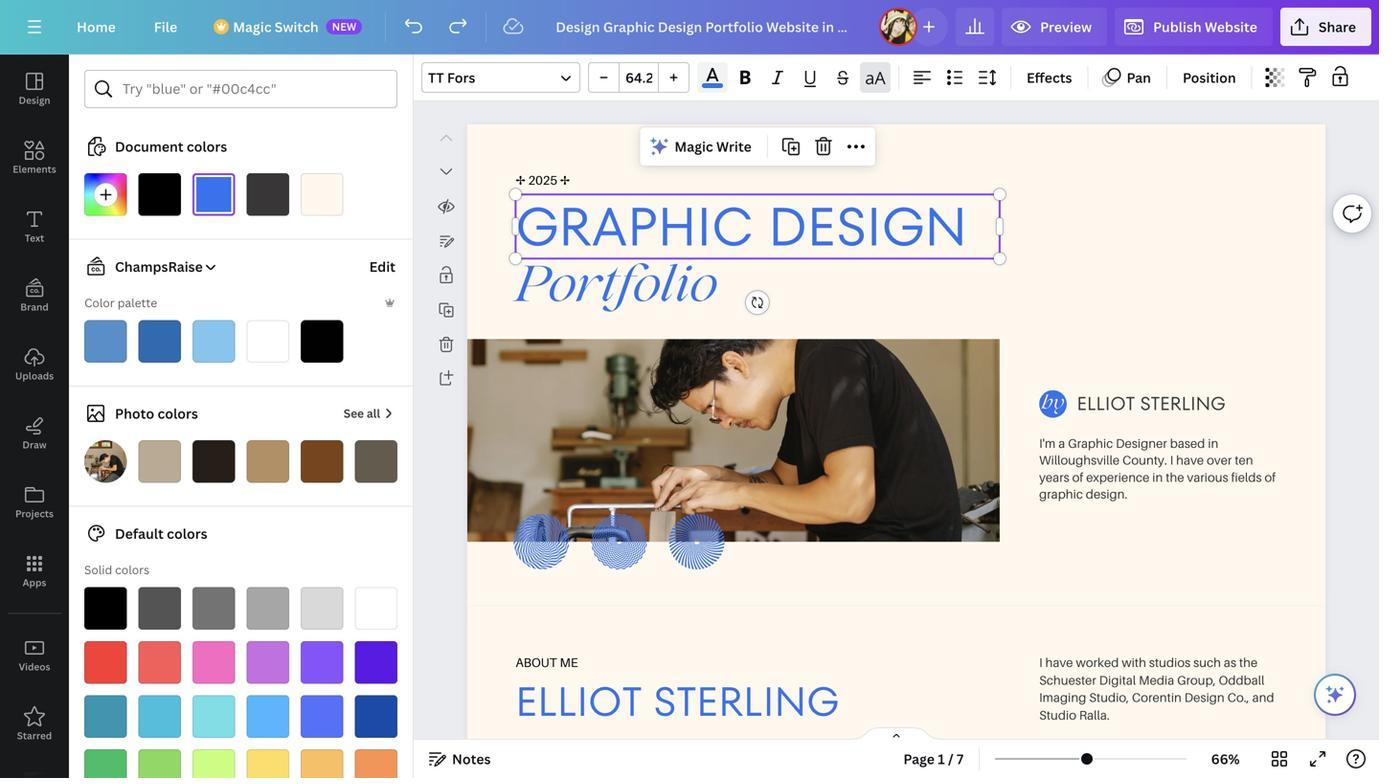 Task type: describe. For each thing, give the bounding box(es) containing it.
side panel tab list
[[0, 55, 69, 779]]

colors for default colors
[[167, 525, 207, 543]]

years
[[1039, 470, 1069, 485]]

default colors
[[115, 525, 207, 543]]

page
[[903, 750, 935, 769]]

tt
[[428, 68, 444, 87]]

worked
[[1076, 655, 1119, 670]]

orange #ff914d image
[[355, 750, 397, 779]]

magic write
[[675, 138, 752, 156]]

see all
[[344, 406, 380, 421]]

purple #8c52ff image
[[301, 642, 343, 684]]

fors
[[447, 68, 475, 87]]

edit
[[369, 258, 396, 276]]

2025
[[528, 173, 557, 188]]

#7c4214 image
[[301, 441, 343, 483]]

portfolio
[[516, 266, 717, 314]]

elliot sterling
[[516, 673, 839, 730]]

pink #ff66c4 image
[[192, 642, 235, 684]]

design inside i have worked with studios such as the schuester digital media group, oddball imaging studio, corentin design co., and studio ralla.
[[1184, 690, 1225, 705]]

position button
[[1175, 62, 1244, 93]]

i inside the i'm a graphic designer based in willoughsville county. i have over ten years of experience in the various fields of graphic design.
[[1170, 453, 1173, 468]]

dark turquoise #0097b2 image
[[84, 696, 127, 738]]

66%
[[1211, 750, 1240, 769]]

lime #c1ff72 image
[[192, 750, 235, 779]]

about
[[516, 655, 557, 670]]

coral red #ff5757 image
[[138, 642, 181, 684]]

#4890cd image
[[84, 320, 127, 363]]

tt fors button
[[421, 62, 580, 93]]

website
[[1205, 18, 1257, 36]]

see
[[344, 406, 364, 421]]

group,
[[1177, 673, 1216, 688]]

champsraise button
[[77, 255, 218, 278]]

media
[[1139, 673, 1174, 688]]

#fff8ed image
[[301, 173, 343, 216]]

about me
[[516, 655, 578, 670]]

me
[[560, 655, 578, 670]]

– – number field
[[625, 68, 652, 87]]

sterling
[[1140, 391, 1226, 417]]

light gray #d9d9d9 image
[[301, 588, 343, 630]]

projects button
[[0, 468, 69, 537]]

magic switch
[[233, 18, 319, 36]]

dark turquoise #0097b2 image
[[84, 696, 127, 738]]

/
[[948, 750, 954, 769]]

all
[[367, 406, 380, 421]]

such
[[1193, 655, 1221, 670]]

uploads button
[[0, 330, 69, 399]]

corentin
[[1132, 690, 1182, 705]]

a
[[1058, 436, 1065, 451]]

1
[[938, 750, 945, 769]]

with
[[1122, 655, 1146, 670]]

color
[[84, 295, 115, 311]]

magic write button
[[644, 131, 759, 162]]

document colors
[[115, 137, 227, 156]]

lime #c1ff72 image
[[192, 750, 235, 779]]

palette
[[117, 295, 157, 311]]

2 ✢ from the left
[[560, 173, 570, 188]]

fields
[[1231, 470, 1262, 485]]

by
[[1042, 395, 1064, 414]]

turquoise blue #5ce1e6 image
[[192, 696, 235, 738]]

brand
[[20, 301, 49, 314]]

effects button
[[1019, 62, 1080, 93]]

i have worked with studios such as the schuester digital media group, oddball imaging studio, corentin design co., and studio ralla.
[[1039, 655, 1274, 723]]

#ffffff image
[[247, 320, 289, 363]]

apps
[[23, 577, 46, 589]]

ralla.
[[1079, 708, 1110, 723]]

imaging
[[1039, 690, 1086, 705]]

starred
[[17, 730, 52, 743]]

design.
[[1086, 487, 1128, 502]]

elliot sterling
[[1077, 391, 1226, 417]]

graphic
[[1039, 487, 1083, 502]]

county.
[[1123, 453, 1167, 468]]

gray #a6a6a6 image
[[247, 588, 289, 630]]

1 of from the left
[[1072, 470, 1083, 485]]

notes
[[452, 750, 491, 769]]

#ffffff image
[[247, 320, 289, 363]]

elements button
[[0, 124, 69, 192]]

videos
[[19, 661, 50, 674]]

page 1 / 7
[[903, 750, 963, 769]]

text
[[25, 232, 44, 245]]

have inside i have worked with studios such as the schuester digital media group, oddball imaging studio, corentin design co., and studio ralla.
[[1045, 655, 1073, 670]]

purple #8c52ff image
[[301, 642, 343, 684]]

home
[[77, 18, 116, 36]]

elements
[[13, 163, 56, 176]]

i'm
[[1039, 436, 1056, 451]]

magic for magic switch
[[233, 18, 271, 36]]

tt fors
[[428, 68, 475, 87]]

brand button
[[0, 261, 69, 330]]

#000000 image
[[138, 173, 181, 216]]

1 vertical spatial design
[[768, 189, 967, 264]]

sterling
[[654, 673, 839, 730]]

pan button
[[1096, 62, 1159, 93]]

magenta #cb6ce6 image
[[247, 642, 289, 684]]

cobalt blue #004aad image
[[355, 696, 397, 738]]

videos button
[[0, 622, 69, 690]]

schuester
[[1039, 673, 1096, 688]]

#bbaa92 image
[[138, 441, 181, 483]]

studio,
[[1089, 690, 1129, 705]]

studios
[[1149, 655, 1191, 670]]

#fff8ed image
[[301, 173, 343, 216]]

champsraise
[[115, 258, 203, 276]]

designer
[[1116, 436, 1167, 451]]

share
[[1319, 18, 1356, 36]]

black #000000 image
[[84, 588, 127, 630]]

elliot for elliot sterling
[[1077, 391, 1135, 417]]

publish website
[[1153, 18, 1257, 36]]

grass green #7ed957 image
[[138, 750, 181, 779]]

add a new color image
[[84, 173, 127, 216]]



Task type: vqa. For each thing, say whether or not it's contained in the screenshot.
See all button at the bottom of page
yes



Task type: locate. For each thing, give the bounding box(es) containing it.
0 vertical spatial in
[[1208, 436, 1219, 451]]

#4890cd image
[[84, 320, 127, 363]]

the left various
[[1166, 470, 1184, 485]]

based
[[1170, 436, 1205, 451]]

0 vertical spatial magic
[[233, 18, 271, 36]]

#271e18 image
[[192, 441, 235, 483]]

#010101 image
[[301, 320, 343, 363], [301, 320, 343, 363]]

0 horizontal spatial have
[[1045, 655, 1073, 670]]

yellow #ffde59 image
[[247, 750, 289, 779]]

1 vertical spatial elliot
[[516, 673, 642, 730]]

1 horizontal spatial elliot
[[1077, 391, 1135, 417]]

oddball
[[1219, 673, 1265, 688]]

Design title text field
[[540, 8, 872, 46]]

aqua blue #0cc0df image
[[138, 696, 181, 738]]

ten
[[1235, 453, 1253, 468]]

elliot down me
[[516, 673, 642, 730]]

gray #a6a6a6 image
[[247, 588, 289, 630]]

✢ 2025 ✢
[[516, 173, 570, 188]]

1 horizontal spatial magic
[[675, 138, 713, 156]]

file
[[154, 18, 177, 36]]

write
[[716, 138, 752, 156]]

#000000 image
[[138, 173, 181, 216]]

home link
[[61, 8, 131, 46]]

0 vertical spatial elliot
[[1077, 391, 1135, 417]]

design button
[[0, 55, 69, 124]]

as
[[1224, 655, 1236, 670]]

0 vertical spatial the
[[1166, 470, 1184, 485]]

document
[[115, 137, 183, 156]]

0 horizontal spatial graphic
[[516, 189, 753, 264]]

effects
[[1027, 68, 1072, 87]]

#2273f3 image
[[702, 84, 723, 88], [702, 84, 723, 88], [192, 173, 235, 216]]

1 horizontal spatial graphic
[[1068, 436, 1113, 451]]

digital
[[1099, 673, 1136, 688]]

magenta #cb6ce6 image
[[247, 642, 289, 684]]

1 vertical spatial have
[[1045, 655, 1073, 670]]

of down willoughsville
[[1072, 470, 1083, 485]]

orange #ff914d image
[[355, 750, 397, 779]]

projects
[[15, 508, 54, 521]]

the inside the i'm a graphic designer based in willoughsville county. i have over ten years of experience in the various fields of graphic design.
[[1166, 470, 1184, 485]]

dark gray #545454 image
[[138, 588, 181, 630], [138, 588, 181, 630]]

✢ left 2025
[[516, 173, 525, 188]]

graphic inside the i'm a graphic designer based in willoughsville county. i have over ten years of experience in the various fields of graphic design.
[[1068, 436, 1113, 451]]

0 horizontal spatial in
[[1152, 470, 1163, 485]]

willoughsville
[[1039, 453, 1120, 468]]

elliot
[[1077, 391, 1135, 417], [516, 673, 642, 730]]

have inside the i'm a graphic designer based in willoughsville county. i have over ten years of experience in the various fields of graphic design.
[[1176, 453, 1204, 468]]

colors right photo on the bottom
[[157, 405, 198, 423]]

default
[[115, 525, 164, 543]]

1 vertical spatial magic
[[675, 138, 713, 156]]

0 horizontal spatial magic
[[233, 18, 271, 36]]

design
[[19, 94, 50, 107], [768, 189, 967, 264], [1184, 690, 1225, 705]]

#b78f61 image
[[247, 441, 289, 483]]

1 ✢ from the left
[[516, 173, 525, 188]]

1 vertical spatial the
[[1239, 655, 1258, 670]]

elliot for elliot sterling
[[516, 673, 642, 730]]

yellow #ffde59 image
[[247, 750, 289, 779]]

grass green #7ed957 image
[[138, 750, 181, 779]]

see all button
[[342, 395, 397, 433]]

1 vertical spatial graphic
[[1068, 436, 1113, 451]]

light blue #38b6ff image
[[247, 696, 289, 738], [247, 696, 289, 738]]

the right as on the bottom right of page
[[1239, 655, 1258, 670]]

notes button
[[421, 744, 498, 775]]

magic left write
[[675, 138, 713, 156]]

colors for solid colors
[[115, 562, 150, 578]]

i'm a graphic designer based in willoughsville county. i have over ten years of experience in the various fields of graphic design.
[[1039, 436, 1276, 502]]

#b78f61 image
[[247, 441, 289, 483]]

#bbaa92 image
[[138, 441, 181, 483]]

and
[[1252, 690, 1274, 705]]

switch
[[275, 18, 319, 36]]

#2273f3 image
[[192, 173, 235, 216]]

design inside "button"
[[19, 94, 50, 107]]

uploads
[[15, 370, 54, 383]]

#393636 image
[[247, 173, 289, 216], [247, 173, 289, 216]]

0 vertical spatial graphic
[[516, 189, 753, 264]]

66% button
[[1194, 744, 1256, 775]]

publish website button
[[1115, 8, 1273, 46]]

the
[[1166, 470, 1184, 485], [1239, 655, 1258, 670]]

#655b4d image
[[355, 441, 397, 483]]

1 horizontal spatial design
[[768, 189, 967, 264]]

page 1 / 7 button
[[896, 744, 971, 775]]

show pages image
[[850, 727, 942, 742]]

colors up #2273f3 icon
[[187, 137, 227, 156]]

of right fields
[[1265, 470, 1276, 485]]

white #ffffff image
[[355, 588, 397, 630], [355, 588, 397, 630]]

0 horizontal spatial design
[[19, 94, 50, 107]]

magic inside the main menu bar
[[233, 18, 271, 36]]

1 horizontal spatial i
[[1170, 453, 1173, 468]]

violet #5e17eb image
[[355, 642, 397, 684], [355, 642, 397, 684]]

1 horizontal spatial in
[[1208, 436, 1219, 451]]

pink #ff66c4 image
[[192, 642, 235, 684]]

#271e18 image
[[192, 441, 235, 483]]

group
[[588, 62, 690, 93]]

light gray #d9d9d9 image
[[301, 588, 343, 630]]

share button
[[1280, 8, 1371, 46]]

studio
[[1039, 708, 1076, 723]]

0 horizontal spatial elliot
[[516, 673, 642, 730]]

#166bb5 image
[[138, 320, 181, 363], [138, 320, 181, 363]]

turquoise blue #5ce1e6 image
[[192, 696, 235, 738]]

solid
[[84, 562, 112, 578]]

0 horizontal spatial the
[[1166, 470, 1184, 485]]

magic inside button
[[675, 138, 713, 156]]

add a new color image
[[84, 173, 127, 216]]

magic media image
[[0, 759, 69, 779]]

solid colors
[[84, 562, 150, 578]]

have down based
[[1176, 453, 1204, 468]]

gray #737373 image
[[192, 588, 235, 630], [192, 588, 235, 630]]

various
[[1187, 470, 1228, 485]]

0 vertical spatial have
[[1176, 453, 1204, 468]]

magic left switch
[[233, 18, 271, 36]]

0 vertical spatial i
[[1170, 453, 1173, 468]]

starred button
[[0, 690, 69, 759]]

i
[[1170, 453, 1173, 468], [1039, 655, 1043, 670]]

canva assistant image
[[1324, 684, 1347, 707]]

the inside i have worked with studios such as the schuester digital media group, oddball imaging studio, corentin design co., and studio ralla.
[[1239, 655, 1258, 670]]

1 horizontal spatial have
[[1176, 453, 1204, 468]]

royal blue #5271ff image
[[301, 696, 343, 738], [301, 696, 343, 738]]

0 horizontal spatial ✢
[[516, 173, 525, 188]]

1 horizontal spatial of
[[1265, 470, 1276, 485]]

graphic up willoughsville
[[1068, 436, 1113, 451]]

0 vertical spatial design
[[19, 94, 50, 107]]

#75c6ef image
[[192, 320, 235, 363], [192, 320, 235, 363]]

draw
[[22, 439, 47, 452]]

peach #ffbd59 image
[[301, 750, 343, 779], [301, 750, 343, 779]]

#655b4d image
[[355, 441, 397, 483]]

1 horizontal spatial ✢
[[560, 173, 570, 188]]

colors
[[187, 137, 227, 156], [157, 405, 198, 423], [167, 525, 207, 543], [115, 562, 150, 578]]

i up schuester
[[1039, 655, 1043, 670]]

position
[[1183, 68, 1236, 87]]

magic for magic write
[[675, 138, 713, 156]]

over
[[1207, 453, 1232, 468]]

1 vertical spatial in
[[1152, 470, 1163, 485]]

main menu bar
[[0, 0, 1379, 55]]

2 of from the left
[[1265, 470, 1276, 485]]

0 horizontal spatial i
[[1039, 655, 1043, 670]]

colors for photo colors
[[157, 405, 198, 423]]

2 horizontal spatial design
[[1184, 690, 1225, 705]]

cobalt blue #004aad image
[[355, 696, 397, 738]]

preview button
[[1002, 8, 1107, 46]]

draw button
[[0, 399, 69, 468]]

elliot right by
[[1077, 391, 1135, 417]]

color palette
[[84, 295, 157, 311]]

2 vertical spatial design
[[1184, 690, 1225, 705]]

coral red #ff5757 image
[[138, 642, 181, 684]]

new
[[332, 19, 356, 34]]

of
[[1072, 470, 1083, 485], [1265, 470, 1276, 485]]

Try "blue" or "#00c4cc" search field
[[123, 71, 385, 107]]

experience
[[1086, 470, 1150, 485]]

1 vertical spatial i
[[1039, 655, 1043, 670]]

aqua blue #0cc0df image
[[138, 696, 181, 738]]

apps button
[[0, 537, 69, 606]]

in up the over
[[1208, 436, 1219, 451]]

have up schuester
[[1045, 655, 1073, 670]]

✢
[[516, 173, 525, 188], [560, 173, 570, 188]]

publish
[[1153, 18, 1202, 36]]

have
[[1176, 453, 1204, 468], [1045, 655, 1073, 670]]

co.,
[[1227, 690, 1249, 705]]

photo
[[115, 405, 154, 423]]

0 horizontal spatial of
[[1072, 470, 1083, 485]]

i down based
[[1170, 453, 1173, 468]]

photo colors
[[115, 405, 198, 423]]

text button
[[0, 192, 69, 261]]

green #00bf63 image
[[84, 750, 127, 779], [84, 750, 127, 779]]

i inside i have worked with studios such as the schuester digital media group, oddball imaging studio, corentin design co., and studio ralla.
[[1039, 655, 1043, 670]]

graphic up portfolio
[[516, 189, 753, 264]]

colors right solid
[[115, 562, 150, 578]]

black #000000 image
[[84, 588, 127, 630]]

✢ right 2025
[[560, 173, 570, 188]]

1 horizontal spatial the
[[1239, 655, 1258, 670]]

colors for document colors
[[187, 137, 227, 156]]

in down county.
[[1152, 470, 1163, 485]]

#7c4214 image
[[301, 441, 343, 483]]

bright red #ff3131 image
[[84, 642, 127, 684], [84, 642, 127, 684]]

edit button
[[367, 248, 397, 286]]

colors right 'default'
[[167, 525, 207, 543]]



